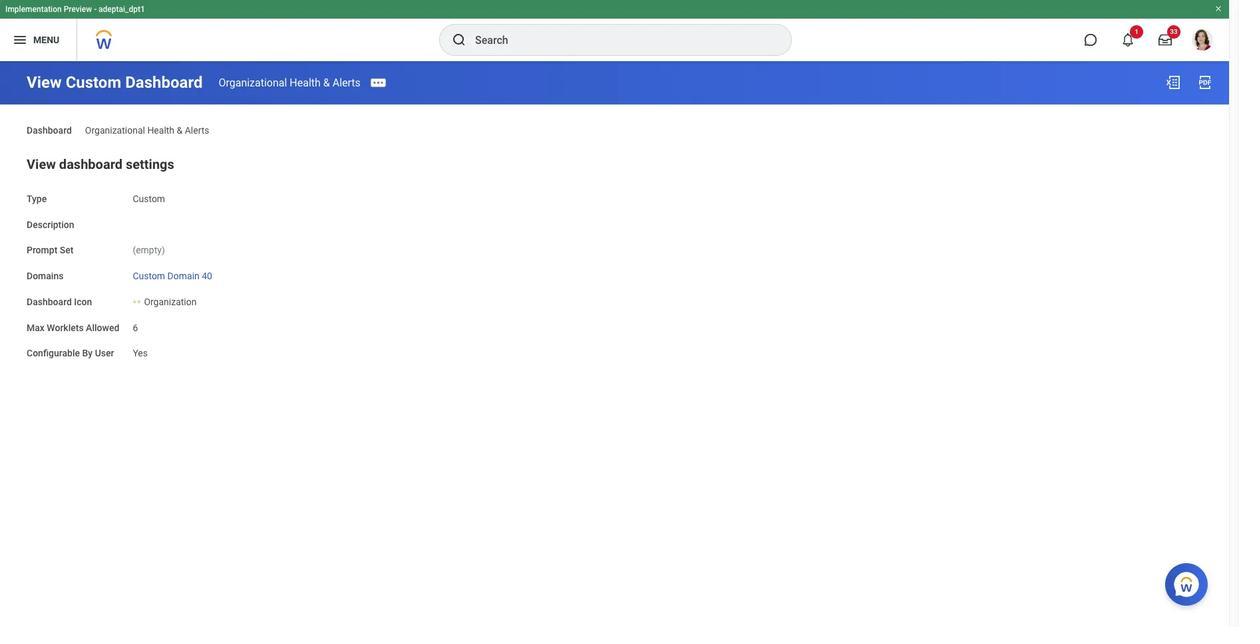 Task type: vqa. For each thing, say whether or not it's contained in the screenshot.
Days Link related to 126
no



Task type: describe. For each thing, give the bounding box(es) containing it.
domains
[[27, 271, 64, 282]]

dashboard for dashboard
[[27, 125, 72, 136]]

& for dashboard element
[[177, 125, 183, 136]]

implementation
[[5, 5, 62, 14]]

description
[[27, 219, 74, 230]]

implementation preview -   adeptai_dpt1
[[5, 5, 145, 14]]

view for view dashboard settings
[[27, 156, 56, 172]]

menu button
[[0, 19, 77, 61]]

domain
[[168, 271, 200, 282]]

view for view custom dashboard
[[27, 73, 62, 92]]

view dashboard settings button
[[27, 156, 174, 172]]

health for organizational health & alerts link
[[290, 76, 321, 89]]

settings
[[126, 156, 174, 172]]

custom for custom domain 40
[[133, 271, 165, 282]]

icon
[[74, 297, 92, 307]]

custom for type element
[[133, 194, 165, 204]]

allowed
[[86, 323, 119, 333]]

profile logan mcneil image
[[1193, 29, 1214, 53]]

inbox large image
[[1159, 33, 1173, 47]]

preview
[[64, 5, 92, 14]]

organization
[[144, 297, 197, 307]]

dashboard icon
[[27, 297, 92, 307]]

close environment banner image
[[1215, 5, 1223, 13]]

dashboard for dashboard icon
[[27, 297, 72, 307]]

prompt
[[27, 245, 57, 256]]

alerts for dashboard element
[[185, 125, 209, 136]]

export to excel image
[[1166, 75, 1182, 91]]

0 vertical spatial custom
[[66, 73, 121, 92]]

& for organizational health & alerts link
[[323, 76, 330, 89]]

menu
[[33, 34, 59, 45]]

max worklets allowed
[[27, 323, 119, 333]]

view dashboard settings
[[27, 156, 174, 172]]

-
[[94, 5, 97, 14]]

configurable
[[27, 348, 80, 359]]

1
[[1135, 28, 1139, 35]]

worklets
[[47, 323, 84, 333]]

adeptai_dpt1
[[99, 5, 145, 14]]

organizational for organizational health & alerts link
[[219, 76, 287, 89]]

justify image
[[12, 32, 28, 48]]



Task type: locate. For each thing, give the bounding box(es) containing it.
organizational
[[219, 76, 287, 89], [85, 125, 145, 136]]

0 horizontal spatial &
[[177, 125, 183, 136]]

& inside dashboard element
[[177, 125, 183, 136]]

1 vertical spatial alerts
[[185, 125, 209, 136]]

2 view from the top
[[27, 156, 56, 172]]

view inside view dashboard settings group
[[27, 156, 56, 172]]

33 button
[[1151, 25, 1181, 55]]

dashboard element
[[85, 117, 209, 137]]

view up "type"
[[27, 156, 56, 172]]

view custom dashboard main content
[[0, 61, 1230, 373]]

2 vertical spatial custom
[[133, 271, 165, 282]]

33
[[1171, 28, 1178, 35]]

1 vertical spatial &
[[177, 125, 183, 136]]

dashboard
[[59, 156, 123, 172]]

health
[[290, 76, 321, 89], [147, 125, 175, 136]]

dashboard up dashboard
[[27, 125, 72, 136]]

alerts for organizational health & alerts link
[[333, 76, 361, 89]]

Search Workday  search field
[[475, 25, 764, 55]]

alerts inside dashboard element
[[185, 125, 209, 136]]

view dashboard settings group
[[27, 154, 1203, 361]]

1 vertical spatial custom
[[133, 194, 165, 204]]

max
[[27, 323, 45, 333]]

1 view from the top
[[27, 73, 62, 92]]

1 vertical spatial organizational
[[85, 125, 145, 136]]

organizational health & alerts
[[219, 76, 361, 89], [85, 125, 209, 136]]

40
[[202, 271, 212, 282]]

1 horizontal spatial health
[[290, 76, 321, 89]]

dashboard inside view dashboard settings group
[[27, 297, 72, 307]]

0 vertical spatial view
[[27, 73, 62, 92]]

1 button
[[1114, 25, 1144, 55]]

type element
[[133, 186, 165, 205]]

1 horizontal spatial &
[[323, 76, 330, 89]]

0 horizontal spatial organizational health & alerts
[[85, 125, 209, 136]]

dashboard icon image
[[133, 297, 141, 307]]

view down menu
[[27, 73, 62, 92]]

(empty)
[[133, 245, 165, 256]]

type
[[27, 194, 47, 204]]

organizational inside dashboard element
[[85, 125, 145, 136]]

alerts
[[333, 76, 361, 89], [185, 125, 209, 136]]

0 horizontal spatial health
[[147, 125, 175, 136]]

1 horizontal spatial organizational
[[219, 76, 287, 89]]

1 vertical spatial organizational health & alerts
[[85, 125, 209, 136]]

organizational health & alerts link
[[219, 76, 361, 89]]

0 vertical spatial organizational health & alerts
[[219, 76, 361, 89]]

0 horizontal spatial organizational
[[85, 125, 145, 136]]

1 horizontal spatial organizational health & alerts
[[219, 76, 361, 89]]

yes
[[133, 348, 148, 359]]

custom domain 40
[[133, 271, 212, 282]]

organizational health & alerts for dashboard element
[[85, 125, 209, 136]]

0 vertical spatial organizational
[[219, 76, 287, 89]]

search image
[[451, 32, 467, 48]]

health inside dashboard element
[[147, 125, 175, 136]]

max worklets allowed element
[[133, 315, 138, 334]]

0 vertical spatial health
[[290, 76, 321, 89]]

menu banner
[[0, 0, 1230, 61]]

dashboard up dashboard element
[[125, 73, 203, 92]]

view
[[27, 73, 62, 92], [27, 156, 56, 172]]

&
[[323, 76, 330, 89], [177, 125, 183, 136]]

dashboard
[[125, 73, 203, 92], [27, 125, 72, 136], [27, 297, 72, 307]]

notifications large image
[[1122, 33, 1135, 47]]

organizational for dashboard element
[[85, 125, 145, 136]]

0 vertical spatial alerts
[[333, 76, 361, 89]]

configurable by user
[[27, 348, 114, 359]]

0 vertical spatial dashboard
[[125, 73, 203, 92]]

0 horizontal spatial alerts
[[185, 125, 209, 136]]

by
[[82, 348, 93, 359]]

custom
[[66, 73, 121, 92], [133, 194, 165, 204], [133, 271, 165, 282]]

6
[[133, 323, 138, 333]]

view custom dashboard
[[27, 73, 203, 92]]

custom domain 40 link
[[133, 268, 212, 282]]

dashboard down domains
[[27, 297, 72, 307]]

view printable version (pdf) image
[[1198, 75, 1214, 91]]

organization element
[[144, 294, 197, 307]]

set
[[60, 245, 74, 256]]

organizational health & alerts for organizational health & alerts link
[[219, 76, 361, 89]]

1 vertical spatial view
[[27, 156, 56, 172]]

prompt set
[[27, 245, 74, 256]]

1 vertical spatial health
[[147, 125, 175, 136]]

1 vertical spatial dashboard
[[27, 125, 72, 136]]

configurable by user element
[[133, 340, 148, 360]]

user
[[95, 348, 114, 359]]

2 vertical spatial dashboard
[[27, 297, 72, 307]]

1 horizontal spatial alerts
[[333, 76, 361, 89]]

health for dashboard element
[[147, 125, 175, 136]]

0 vertical spatial &
[[323, 76, 330, 89]]



